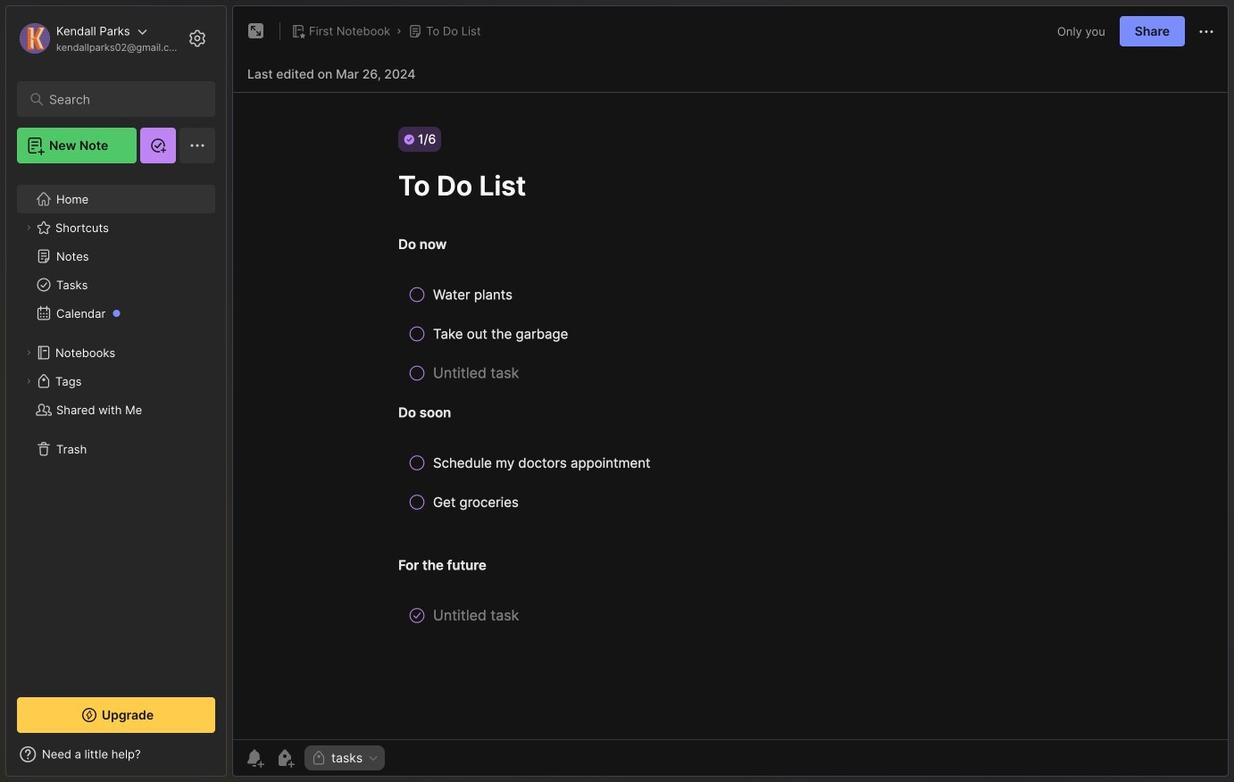 Task type: vqa. For each thing, say whether or not it's contained in the screenshot.
the bottommost the Notes
no



Task type: locate. For each thing, give the bounding box(es) containing it.
tree
[[6, 174, 226, 682]]

None search field
[[49, 88, 192, 110]]

none search field inside main "element"
[[49, 88, 192, 110]]

Search text field
[[49, 91, 192, 108]]

note window element
[[232, 5, 1229, 782]]

add a reminder image
[[244, 748, 265, 769]]

expand tags image
[[23, 376, 34, 387]]

tree inside main "element"
[[6, 174, 226, 682]]



Task type: describe. For each thing, give the bounding box(es) containing it.
More actions field
[[1196, 20, 1218, 42]]

click to collapse image
[[226, 749, 239, 771]]

Note Editor text field
[[233, 92, 1228, 740]]

settings image
[[187, 28, 208, 49]]

expand note image
[[246, 21, 267, 42]]

add tag image
[[274, 748, 296, 769]]

WHAT'S NEW field
[[6, 741, 226, 769]]

more actions image
[[1196, 21, 1218, 42]]

expand notebooks image
[[23, 347, 34, 358]]

Account field
[[17, 21, 182, 56]]

tasks Tag actions field
[[363, 752, 380, 765]]

main element
[[0, 0, 232, 783]]



